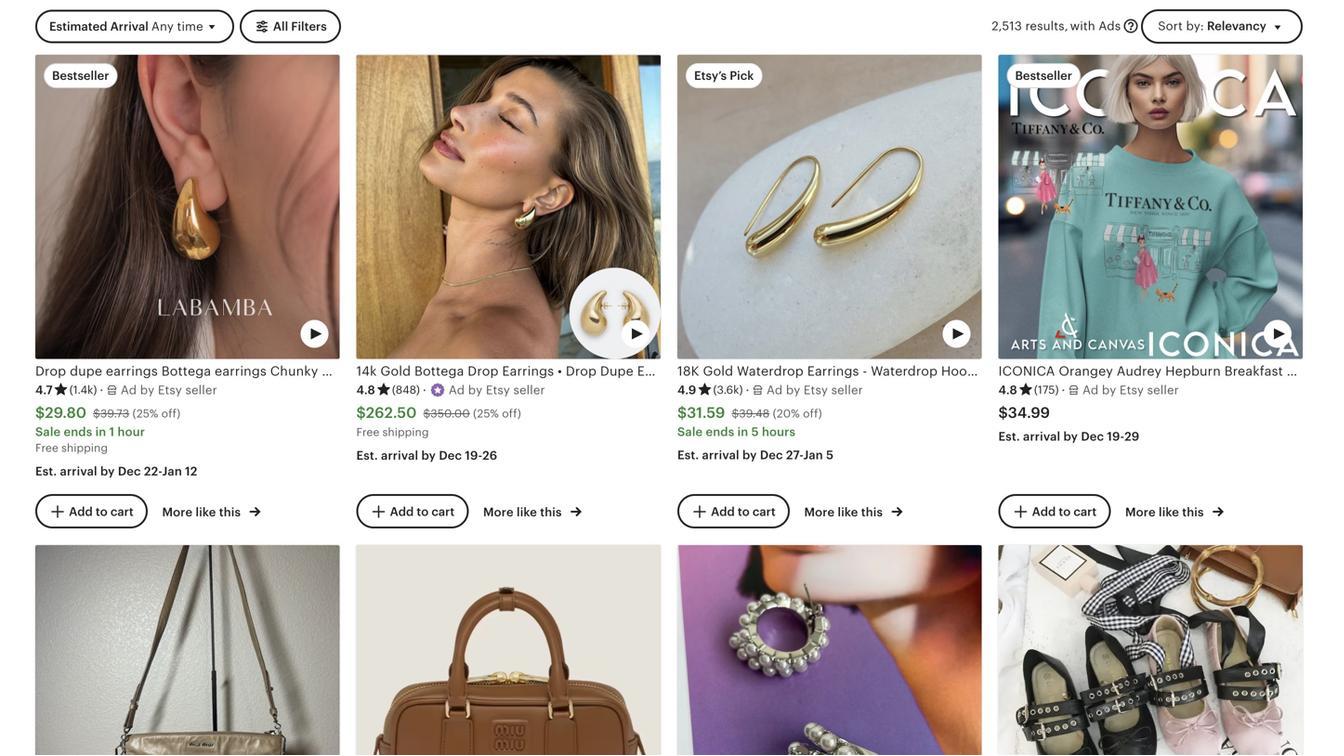 Task type: vqa. For each thing, say whether or not it's contained in the screenshot.
More
yes



Task type: describe. For each thing, give the bounding box(es) containing it.
4 this from the left
[[1182, 505, 1204, 519]]

27-
[[786, 448, 803, 462]]

4 like from the left
[[1159, 505, 1179, 519]]

(20%
[[773, 407, 800, 420]]

add to cart for 262.50
[[390, 505, 455, 519]]

(3.6k)
[[713, 384, 743, 396]]

arcadie leather bag, miumiu leather bag, miu miu leather bag, miumiu cross body bag, miumiu women bag, miumiu shoulder bag, miumiu, miu miu image
[[356, 546, 661, 756]]

add for 262.50
[[390, 505, 414, 519]]

miu miu pearls twisted hoop earrings image
[[677, 546, 982, 756]]

jan inside the $ 31.59 $ 39.48 (20% off) sale ends in 5 hours est. arrival by dec 27-jan 5
[[803, 448, 823, 462]]

est. down 29.80
[[35, 465, 57, 479]]

29.80
[[45, 405, 86, 422]]

like for 31.59
[[838, 505, 858, 519]]

(848)
[[392, 384, 420, 396]]

etsy's
[[694, 69, 727, 83]]

by inside $ 34.99 est. arrival by dec 19-29
[[1064, 430, 1078, 444]]

est. arrival by dec 19-26
[[356, 449, 497, 463]]

29
[[1124, 430, 1140, 444]]

2 earrings from the left
[[215, 364, 267, 379]]

1 earrings from the left
[[106, 364, 158, 379]]

more like this for 262.50
[[483, 505, 565, 519]]

2,513 results,
[[992, 19, 1068, 33]]

like for 262.50
[[517, 505, 537, 519]]

to for 31.59
[[738, 505, 750, 519]]

ends for 29.80
[[64, 425, 92, 439]]

add for 29.80
[[69, 505, 93, 519]]

cart for 29.80
[[110, 505, 134, 519]]

add to cart for 29.80
[[69, 505, 134, 519]]

more like this link for 262.50
[[483, 502, 582, 521]]

add for 31.59
[[711, 505, 735, 519]]

product video element for 262.50
[[356, 55, 661, 359]]

results,
[[1025, 19, 1068, 33]]

estimated arrival any time
[[49, 19, 203, 33]]

by:
[[1186, 19, 1204, 33]]

$ inside $ 34.99 est. arrival by dec 19-29
[[999, 405, 1008, 422]]

time
[[177, 19, 203, 33]]

by down $ 262.50 $ 350.00 (25% off) free shipping
[[421, 449, 436, 463]]

· for 262.50
[[423, 383, 426, 397]]

4 more from the left
[[1125, 505, 1156, 519]]

arrival inside $ 34.99 est. arrival by dec 19-29
[[1023, 430, 1060, 444]]

4 to from the left
[[1059, 505, 1071, 519]]

etsy's pick
[[694, 69, 754, 83]]

by down 1
[[100, 465, 115, 479]]

1 horizontal spatial 5
[[826, 448, 834, 462]]

cart for 31.59
[[753, 505, 776, 519]]

bestseller for 4.8
[[1015, 69, 1072, 83]]

filters
[[291, 19, 327, 33]]

this for 262.50
[[540, 505, 562, 519]]

sort
[[1158, 19, 1183, 33]]

all filters button
[[240, 10, 341, 43]]

2,513
[[992, 19, 1022, 33]]

ads
[[1099, 19, 1121, 33]]

by inside the $ 31.59 $ 39.48 (20% off) sale ends in 5 hours est. arrival by dec 27-jan 5
[[742, 448, 757, 462]]

4.8 for est. arrival by
[[999, 383, 1017, 397]]

· for 31.59
[[746, 383, 749, 397]]

(175)
[[1034, 384, 1059, 396]]

39.48
[[739, 407, 770, 420]]

like for 29.80
[[196, 505, 216, 519]]

free inside $ 29.80 $ 39.73 (25% off) sale ends in 1 hour free shipping
[[35, 442, 58, 454]]

31.59
[[687, 405, 725, 422]]

more for 29.80
[[162, 505, 193, 519]]

cart for 262.50
[[432, 505, 455, 519]]

free inside $ 262.50 $ 350.00 (25% off) free shipping
[[356, 426, 379, 438]]

drop dupe earrings bottega earrings chunky earrings
[[35, 364, 374, 379]]

dec down $ 262.50 $ 350.00 (25% off) free shipping
[[439, 449, 462, 463]]

product video element for 29.80
[[35, 55, 340, 359]]

iconica orangey audrey hepburn breakfast at tiffany's sweatshirt, audrey hepburn, audrey hepburn sweatshirt, breakfast at tiffany's image
[[999, 55, 1303, 359]]

350.00
[[430, 407, 470, 420]]

4 add from the left
[[1032, 505, 1056, 519]]

authentic pre-loved miu miu vintage tote bag image
[[35, 546, 340, 756]]

more like this for 31.59
[[804, 505, 886, 519]]

dec inside the $ 31.59 $ 39.48 (20% off) sale ends in 5 hours est. arrival by dec 27-jan 5
[[760, 448, 783, 462]]

3 earrings from the left
[[322, 364, 374, 379]]



Task type: locate. For each thing, give the bounding box(es) containing it.
est. inside the $ 31.59 $ 39.48 (20% off) sale ends in 5 hours est. arrival by dec 27-jan 5
[[677, 448, 699, 462]]

$ 34.99 est. arrival by dec 19-29
[[999, 405, 1140, 444]]

1 more like this from the left
[[162, 505, 244, 519]]

add to cart down $ 34.99 est. arrival by dec 19-29
[[1032, 505, 1097, 519]]

shipping down 262.50
[[382, 426, 429, 438]]

ends inside the $ 31.59 $ 39.48 (20% off) sale ends in 5 hours est. arrival by dec 27-jan 5
[[706, 425, 734, 439]]

4 more like this from the left
[[1125, 505, 1207, 519]]

(25% inside $ 262.50 $ 350.00 (25% off) free shipping
[[473, 407, 499, 420]]

3 this from the left
[[861, 505, 883, 519]]

18k gold waterdrop earrings - waterdrop hook earrings - minimalist gold earrings - gold drop earrings image
[[677, 55, 982, 359]]

drop
[[35, 364, 66, 379]]

0 horizontal spatial jan
[[162, 465, 182, 479]]

1 vertical spatial free
[[35, 442, 58, 454]]

1 to from the left
[[96, 505, 108, 519]]

in left 1
[[95, 425, 106, 439]]

5
[[751, 425, 759, 439], [826, 448, 834, 462]]

1 4.8 from the left
[[356, 383, 375, 397]]

3 to from the left
[[738, 505, 750, 519]]

cart down $ 34.99 est. arrival by dec 19-29
[[1074, 505, 1097, 519]]

cart down 'est. arrival by dec 19-26'
[[432, 505, 455, 519]]

0 horizontal spatial 19-
[[465, 449, 482, 463]]

1 sale from the left
[[35, 425, 61, 439]]

sort by: relevancy
[[1158, 19, 1266, 33]]

4 cart from the left
[[1074, 505, 1097, 519]]

more like this link for 31.59
[[804, 502, 903, 521]]

0 vertical spatial 19-
[[1107, 430, 1125, 444]]

off) inside the $ 31.59 $ 39.48 (20% off) sale ends in 5 hours est. arrival by dec 27-jan 5
[[803, 407, 822, 420]]

arrival down 34.99
[[1023, 430, 1060, 444]]

(1.4k)
[[69, 384, 97, 396]]

1 vertical spatial shipping
[[61, 442, 108, 454]]

by down 39.48
[[742, 448, 757, 462]]

2 horizontal spatial off)
[[803, 407, 822, 420]]

4.7
[[35, 383, 53, 397]]

1 horizontal spatial sale
[[677, 425, 703, 439]]

by left 29
[[1064, 430, 1078, 444]]

like
[[196, 505, 216, 519], [517, 505, 537, 519], [838, 505, 858, 519], [1159, 505, 1179, 519]]

(25% up hour
[[132, 407, 158, 420]]

in inside the $ 31.59 $ 39.48 (20% off) sale ends in 5 hours est. arrival by dec 27-jan 5
[[737, 425, 748, 439]]

3 more like this link from the left
[[804, 502, 903, 521]]

3 · from the left
[[746, 383, 749, 397]]

off) right 350.00
[[502, 407, 521, 420]]

· right (175)
[[1062, 383, 1065, 397]]

4.8 for free shipping
[[356, 383, 375, 397]]

2 4.8 from the left
[[999, 383, 1017, 397]]

26
[[482, 449, 497, 463]]

1
[[109, 425, 115, 439]]

off) for 262.50
[[502, 407, 521, 420]]

cart
[[110, 505, 134, 519], [432, 505, 455, 519], [753, 505, 776, 519], [1074, 505, 1097, 519]]

3 add from the left
[[711, 505, 735, 519]]

$ 29.80 $ 39.73 (25% off) sale ends in 1 hour free shipping
[[35, 405, 181, 454]]

more like this
[[162, 505, 244, 519], [483, 505, 565, 519], [804, 505, 886, 519], [1125, 505, 1207, 519]]

3 like from the left
[[838, 505, 858, 519]]

3 more like this from the left
[[804, 505, 886, 519]]

0 vertical spatial shipping
[[382, 426, 429, 438]]

earrings up 39.73
[[106, 364, 158, 379]]

add to cart
[[69, 505, 134, 519], [390, 505, 455, 519], [711, 505, 776, 519], [1032, 505, 1097, 519]]

0 vertical spatial free
[[356, 426, 379, 438]]

est. arrival by dec 22-jan 12
[[35, 465, 197, 479]]

1 this from the left
[[219, 505, 241, 519]]

34.99
[[1008, 405, 1050, 422]]

more like this link for 29.80
[[162, 502, 261, 521]]

shipping
[[382, 426, 429, 438], [61, 442, 108, 454]]

2 horizontal spatial earrings
[[322, 364, 374, 379]]

4.9
[[677, 383, 696, 397]]

1 add from the left
[[69, 505, 93, 519]]

19- inside $ 34.99 est. arrival by dec 19-29
[[1107, 430, 1125, 444]]

3 off) from the left
[[803, 407, 822, 420]]

1 vertical spatial jan
[[162, 465, 182, 479]]

free down 262.50
[[356, 426, 379, 438]]

bestseller for 4.7
[[52, 69, 109, 83]]

arrival
[[1023, 430, 1060, 444], [702, 448, 739, 462], [381, 449, 418, 463], [60, 465, 97, 479]]

$
[[35, 405, 45, 422], [356, 405, 366, 422], [677, 405, 687, 422], [999, 405, 1008, 422], [93, 407, 100, 420], [423, 407, 430, 420], [732, 407, 739, 420]]

ends inside $ 29.80 $ 39.73 (25% off) sale ends in 1 hour free shipping
[[64, 425, 92, 439]]

0 horizontal spatial earrings
[[106, 364, 158, 379]]

1 in from the left
[[95, 425, 106, 439]]

2 add to cart button from the left
[[356, 494, 469, 529]]

1 vertical spatial 19-
[[465, 449, 482, 463]]

$ 31.59 $ 39.48 (20% off) sale ends in 5 hours est. arrival by dec 27-jan 5
[[677, 405, 834, 462]]

3 product video element from the left
[[677, 55, 982, 359]]

add to cart button down $ 34.99 est. arrival by dec 19-29
[[999, 494, 1111, 529]]

drop dupe earrings bottega earrings chunky earrings image
[[35, 55, 340, 359]]

1 horizontal spatial 4.8
[[999, 383, 1017, 397]]

2 cart from the left
[[432, 505, 455, 519]]

1 · from the left
[[100, 383, 103, 397]]

add down "est. arrival by dec 22-jan 12"
[[69, 505, 93, 519]]

4.8 up 262.50
[[356, 383, 375, 397]]

14k gold bottega drop earrings • drop dupe earrings • chunky dome hoop earrings • hailey bieber earrings • gold teardrop earrings • y2k hoop image
[[356, 55, 661, 359]]

in
[[95, 425, 106, 439], [737, 425, 748, 439]]

miu miu ballet flats | ballet flats with a buckle detail, leather strap ballet flats, satin shoes, satin flats, women's shoes image
[[999, 546, 1303, 756]]

to down the $ 31.59 $ 39.48 (20% off) sale ends in 5 hours est. arrival by dec 27-jan 5
[[738, 505, 750, 519]]

add to cart button down "est. arrival by dec 22-jan 12"
[[35, 494, 148, 529]]

2 add from the left
[[390, 505, 414, 519]]

12
[[185, 465, 197, 479]]

more for 31.59
[[804, 505, 835, 519]]

0 horizontal spatial bestseller
[[52, 69, 109, 83]]

bestseller down results,
[[1015, 69, 1072, 83]]

add to cart down the $ 31.59 $ 39.48 (20% off) sale ends in 5 hours est. arrival by dec 27-jan 5
[[711, 505, 776, 519]]

3 add to cart from the left
[[711, 505, 776, 519]]

ends down "31.59"
[[706, 425, 734, 439]]

arrival down 262.50
[[381, 449, 418, 463]]

with
[[1070, 19, 1095, 33]]

free down 29.80
[[35, 442, 58, 454]]

add down 'est. arrival by dec 19-26'
[[390, 505, 414, 519]]

2 · from the left
[[423, 383, 426, 397]]

1 ends from the left
[[64, 425, 92, 439]]

est.
[[999, 430, 1020, 444], [677, 448, 699, 462], [356, 449, 378, 463], [35, 465, 57, 479]]

sale
[[35, 425, 61, 439], [677, 425, 703, 439]]

off) down bottega
[[161, 407, 181, 420]]

all
[[273, 19, 288, 33]]

2 more from the left
[[483, 505, 514, 519]]

estimated
[[49, 19, 107, 33]]

sale inside $ 29.80 $ 39.73 (25% off) sale ends in 1 hour free shipping
[[35, 425, 61, 439]]

in inside $ 29.80 $ 39.73 (25% off) sale ends in 1 hour free shipping
[[95, 425, 106, 439]]

2 in from the left
[[737, 425, 748, 439]]

4 add to cart from the left
[[1032, 505, 1097, 519]]

5 down 39.48
[[751, 425, 759, 439]]

3 cart from the left
[[753, 505, 776, 519]]

3 add to cart button from the left
[[677, 494, 790, 529]]

1 cart from the left
[[110, 505, 134, 519]]

add to cart button down 'est. arrival by dec 19-26'
[[356, 494, 469, 529]]

2 off) from the left
[[502, 407, 521, 420]]

to down 'est. arrival by dec 19-26'
[[417, 505, 429, 519]]

4 more like this link from the left
[[1125, 502, 1224, 521]]

est. down 34.99
[[999, 430, 1020, 444]]

(25% right 350.00
[[473, 407, 499, 420]]

1 horizontal spatial ends
[[706, 425, 734, 439]]

1 off) from the left
[[161, 407, 181, 420]]

to for 29.80
[[96, 505, 108, 519]]

cart down "est. arrival by dec 22-jan 12"
[[110, 505, 134, 519]]

1 like from the left
[[196, 505, 216, 519]]

dec inside $ 34.99 est. arrival by dec 19-29
[[1081, 430, 1104, 444]]

ends for 31.59
[[706, 425, 734, 439]]

add to cart button for 29.80
[[35, 494, 148, 529]]

dec
[[1081, 430, 1104, 444], [760, 448, 783, 462], [439, 449, 462, 463], [118, 465, 141, 479]]

dec left '27-'
[[760, 448, 783, 462]]

in for 29.80
[[95, 425, 106, 439]]

to down $ 34.99 est. arrival by dec 19-29
[[1059, 505, 1071, 519]]

4.8
[[356, 383, 375, 397], [999, 383, 1017, 397]]

0 vertical spatial jan
[[803, 448, 823, 462]]

2 add to cart from the left
[[390, 505, 455, 519]]

add down $ 34.99 est. arrival by dec 19-29
[[1032, 505, 1056, 519]]

2 bestseller from the left
[[1015, 69, 1072, 83]]

chunky
[[270, 364, 318, 379]]

2 (25% from the left
[[473, 407, 499, 420]]

0 horizontal spatial 5
[[751, 425, 759, 439]]

dupe
[[70, 364, 102, 379]]

sale down 29.80
[[35, 425, 61, 439]]

2 to from the left
[[417, 505, 429, 519]]

add to cart button
[[35, 494, 148, 529], [356, 494, 469, 529], [677, 494, 790, 529], [999, 494, 1111, 529]]

this
[[219, 505, 241, 519], [540, 505, 562, 519], [861, 505, 883, 519], [1182, 505, 1204, 519]]

0 horizontal spatial off)
[[161, 407, 181, 420]]

bestseller down estimated
[[52, 69, 109, 83]]

4 · from the left
[[1062, 383, 1065, 397]]

earrings
[[106, 364, 158, 379], [215, 364, 267, 379], [322, 364, 374, 379]]

1 horizontal spatial free
[[356, 426, 379, 438]]

add to cart button for 31.59
[[677, 494, 790, 529]]

4 add to cart button from the left
[[999, 494, 1111, 529]]

dec left 29
[[1081, 430, 1104, 444]]

bestseller
[[52, 69, 109, 83], [1015, 69, 1072, 83]]

0 horizontal spatial free
[[35, 442, 58, 454]]

0 horizontal spatial (25%
[[132, 407, 158, 420]]

off)
[[161, 407, 181, 420], [502, 407, 521, 420], [803, 407, 822, 420]]

39.73
[[100, 407, 129, 420]]

in for 31.59
[[737, 425, 748, 439]]

product video element
[[35, 55, 340, 359], [356, 55, 661, 359], [677, 55, 982, 359], [999, 55, 1303, 359]]

more
[[162, 505, 193, 519], [483, 505, 514, 519], [804, 505, 835, 519], [1125, 505, 1156, 519]]

ends down 29.80
[[64, 425, 92, 439]]

add to cart down "est. arrival by dec 22-jan 12"
[[69, 505, 134, 519]]

1 horizontal spatial off)
[[502, 407, 521, 420]]

off) inside $ 262.50 $ 350.00 (25% off) free shipping
[[502, 407, 521, 420]]

1 horizontal spatial (25%
[[473, 407, 499, 420]]

(25% for 29.80
[[132, 407, 158, 420]]

add to cart for 31.59
[[711, 505, 776, 519]]

any
[[151, 19, 174, 33]]

add to cart button down the $ 31.59 $ 39.48 (20% off) sale ends in 5 hours est. arrival by dec 27-jan 5
[[677, 494, 790, 529]]

1 (25% from the left
[[132, 407, 158, 420]]

add to cart down 'est. arrival by dec 19-26'
[[390, 505, 455, 519]]

· for 29.80
[[100, 383, 103, 397]]

1 horizontal spatial 19-
[[1107, 430, 1125, 444]]

5 right '27-'
[[826, 448, 834, 462]]

with ads
[[1070, 19, 1121, 33]]

3 more from the left
[[804, 505, 835, 519]]

shipping inside $ 29.80 $ 39.73 (25% off) sale ends in 1 hour free shipping
[[61, 442, 108, 454]]

sale for 29.80
[[35, 425, 61, 439]]

off) for 29.80
[[161, 407, 181, 420]]

1 bestseller from the left
[[52, 69, 109, 83]]

jan
[[803, 448, 823, 462], [162, 465, 182, 479]]

est. down 262.50
[[356, 449, 378, 463]]

to down "est. arrival by dec 22-jan 12"
[[96, 505, 108, 519]]

4.8 up 34.99
[[999, 383, 1017, 397]]

by
[[1064, 430, 1078, 444], [742, 448, 757, 462], [421, 449, 436, 463], [100, 465, 115, 479]]

more for 262.50
[[483, 505, 514, 519]]

0 horizontal spatial 4.8
[[356, 383, 375, 397]]

0 horizontal spatial ends
[[64, 425, 92, 439]]

earrings right chunky
[[322, 364, 374, 379]]

1 horizontal spatial earrings
[[215, 364, 267, 379]]

2 this from the left
[[540, 505, 562, 519]]

more like this for 29.80
[[162, 505, 244, 519]]

shipping inside $ 262.50 $ 350.00 (25% off) free shipping
[[382, 426, 429, 438]]

0 vertical spatial 5
[[751, 425, 759, 439]]

(25%
[[132, 407, 158, 420], [473, 407, 499, 420]]

· right (848)
[[423, 383, 426, 397]]

1 horizontal spatial bestseller
[[1015, 69, 1072, 83]]

ends
[[64, 425, 92, 439], [706, 425, 734, 439]]

shipping down 29.80
[[61, 442, 108, 454]]

this for 29.80
[[219, 505, 241, 519]]

· right (3.6k)
[[746, 383, 749, 397]]

earrings left chunky
[[215, 364, 267, 379]]

22-
[[144, 465, 162, 479]]

2 like from the left
[[517, 505, 537, 519]]

arrival
[[110, 19, 148, 33]]

add down the $ 31.59 $ 39.48 (20% off) sale ends in 5 hours est. arrival by dec 27-jan 5
[[711, 505, 735, 519]]

est. inside $ 34.99 est. arrival by dec 19-29
[[999, 430, 1020, 444]]

0 horizontal spatial sale
[[35, 425, 61, 439]]

relevancy
[[1207, 19, 1266, 33]]

1 product video element from the left
[[35, 55, 340, 359]]

arrival inside the $ 31.59 $ 39.48 (20% off) sale ends in 5 hours est. arrival by dec 27-jan 5
[[702, 448, 739, 462]]

off) right (20%
[[803, 407, 822, 420]]

262.50
[[366, 405, 417, 422]]

1 more like this link from the left
[[162, 502, 261, 521]]

(25% for 262.50
[[473, 407, 499, 420]]

in down 39.48
[[737, 425, 748, 439]]

19-
[[1107, 430, 1125, 444], [465, 449, 482, 463]]

cart down the $ 31.59 $ 39.48 (20% off) sale ends in 5 hours est. arrival by dec 27-jan 5
[[753, 505, 776, 519]]

0 horizontal spatial shipping
[[61, 442, 108, 454]]

2 ends from the left
[[706, 425, 734, 439]]

1 vertical spatial 5
[[826, 448, 834, 462]]

sale inside the $ 31.59 $ 39.48 (20% off) sale ends in 5 hours est. arrival by dec 27-jan 5
[[677, 425, 703, 439]]

$ 262.50 $ 350.00 (25% off) free shipping
[[356, 405, 521, 438]]

product video element for 31.59
[[677, 55, 982, 359]]

1 add to cart from the left
[[69, 505, 134, 519]]

pick
[[730, 69, 754, 83]]

2 sale from the left
[[677, 425, 703, 439]]

bottega
[[161, 364, 211, 379]]

1 horizontal spatial shipping
[[382, 426, 429, 438]]

0 horizontal spatial in
[[95, 425, 106, 439]]

1 more from the left
[[162, 505, 193, 519]]

all filters
[[273, 19, 327, 33]]

1 add to cart button from the left
[[35, 494, 148, 529]]

this for 31.59
[[861, 505, 883, 519]]

free
[[356, 426, 379, 438], [35, 442, 58, 454]]

off) inside $ 29.80 $ 39.73 (25% off) sale ends in 1 hour free shipping
[[161, 407, 181, 420]]

more like this link
[[162, 502, 261, 521], [483, 502, 582, 521], [804, 502, 903, 521], [1125, 502, 1224, 521]]

add to cart button for 262.50
[[356, 494, 469, 529]]

hours
[[762, 425, 796, 439]]

to for 262.50
[[417, 505, 429, 519]]

1 horizontal spatial in
[[737, 425, 748, 439]]

arrival down $ 29.80 $ 39.73 (25% off) sale ends in 1 hour free shipping
[[60, 465, 97, 479]]

·
[[100, 383, 103, 397], [423, 383, 426, 397], [746, 383, 749, 397], [1062, 383, 1065, 397]]

hour
[[118, 425, 145, 439]]

to
[[96, 505, 108, 519], [417, 505, 429, 519], [738, 505, 750, 519], [1059, 505, 1071, 519]]

off) for 31.59
[[803, 407, 822, 420]]

arrival down "31.59"
[[702, 448, 739, 462]]

· right (1.4k)
[[100, 383, 103, 397]]

2 product video element from the left
[[356, 55, 661, 359]]

2 more like this from the left
[[483, 505, 565, 519]]

sale down "31.59"
[[677, 425, 703, 439]]

sale for 31.59
[[677, 425, 703, 439]]

2 more like this link from the left
[[483, 502, 582, 521]]

(25% inside $ 29.80 $ 39.73 (25% off) sale ends in 1 hour free shipping
[[132, 407, 158, 420]]

4 product video element from the left
[[999, 55, 1303, 359]]

1 horizontal spatial jan
[[803, 448, 823, 462]]

dec left '22-'
[[118, 465, 141, 479]]

est. down "31.59"
[[677, 448, 699, 462]]

add
[[69, 505, 93, 519], [390, 505, 414, 519], [711, 505, 735, 519], [1032, 505, 1056, 519]]



